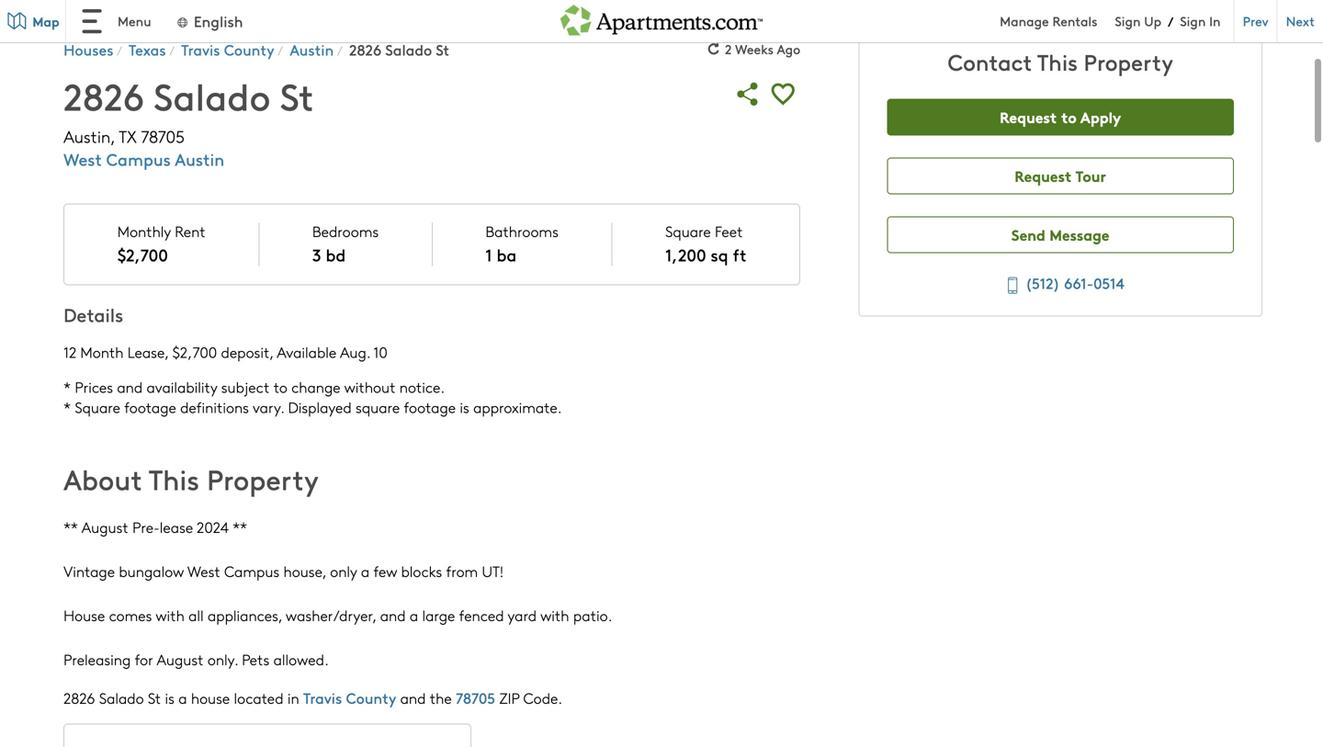 Task type: locate. For each thing, give the bounding box(es) containing it.
1 horizontal spatial campus
[[224, 561, 280, 581]]

and right prices
[[117, 377, 143, 397]]

2826 up tx
[[64, 70, 144, 121]]

pets
[[242, 649, 270, 670]]

0 vertical spatial request
[[1000, 106, 1057, 127]]

texas link
[[129, 39, 166, 60]]

, left tx
[[111, 125, 115, 148]]

bedrooms
[[312, 221, 379, 241]]

* prices and availability subject to change without notice. * square footage definitions vary. displayed square footage is approximate.
[[64, 377, 562, 417]]

2 weeks ago
[[725, 40, 801, 58]]

2 vertical spatial 2826
[[64, 688, 95, 708]]

1 vertical spatial county
[[346, 687, 396, 708]]

campus up appliances,
[[224, 561, 280, 581]]

661-
[[1064, 273, 1094, 293]]

1 vertical spatial west
[[187, 561, 220, 581]]

sign left up
[[1115, 12, 1141, 30]]

salado inside '2826 salado st austin , tx 78705 west campus austin'
[[154, 70, 271, 121]]

, up availability
[[165, 342, 169, 362]]

1 vertical spatial request
[[1015, 165, 1072, 186]]

0 vertical spatial $2,700
[[117, 243, 168, 266]]

august right for
[[157, 649, 204, 670]]

approximate.
[[473, 397, 562, 417]]

, inside '2826 salado st austin , tx 78705 west campus austin'
[[111, 125, 115, 148]]

0 horizontal spatial campus
[[106, 148, 171, 171]]

0 horizontal spatial $2,700
[[117, 243, 168, 266]]

austin link
[[290, 39, 334, 60]]

property down sign up link in the right top of the page
[[1084, 46, 1174, 77]]

for
[[135, 649, 153, 670]]

1 horizontal spatial ,
[[165, 342, 169, 362]]

,
[[111, 125, 115, 148], [165, 342, 169, 362], [270, 342, 273, 362]]

this up lease
[[149, 460, 199, 498]]

78705
[[141, 125, 185, 148], [456, 687, 495, 708]]

tx
[[119, 125, 136, 148]]

campus
[[106, 148, 171, 171], [224, 561, 280, 581]]

0 vertical spatial campus
[[106, 148, 171, 171]]

0 horizontal spatial county
[[224, 39, 274, 60]]

square inside * prices and availability subject to change without notice. * square footage definitions vary. displayed square footage is approximate.
[[75, 397, 120, 417]]

1 horizontal spatial property
[[1084, 46, 1174, 77]]

1 footage from the left
[[124, 397, 176, 417]]

1 vertical spatial august
[[157, 649, 204, 670]]

travis
[[181, 39, 220, 60], [303, 687, 342, 708]]

0 vertical spatial this
[[1038, 46, 1078, 77]]

west left tx
[[64, 148, 102, 171]]

bungalow
[[119, 561, 184, 581]]

square up 1,200
[[666, 221, 711, 241]]

2826 inside '2826 salado st austin , tx 78705 west campus austin'
[[64, 70, 144, 121]]

a left few
[[361, 561, 370, 581]]

0 vertical spatial salado
[[385, 39, 432, 60]]

1 vertical spatial st
[[280, 70, 314, 121]]

0 horizontal spatial travis
[[181, 39, 220, 60]]

yard
[[508, 605, 537, 625]]

**
[[64, 517, 78, 537], [233, 517, 247, 537]]

fenced
[[459, 605, 504, 625]]

county
[[224, 39, 274, 60], [346, 687, 396, 708]]

1 vertical spatial to
[[274, 377, 288, 397]]

ft
[[733, 243, 747, 266]]

2 with from the left
[[541, 605, 569, 625]]

2 horizontal spatial salado
[[385, 39, 432, 60]]

1 horizontal spatial footage
[[404, 397, 456, 417]]

0 vertical spatial property
[[1084, 46, 1174, 77]]

a
[[361, 561, 370, 581], [410, 605, 418, 625], [179, 688, 187, 708]]

to right subject
[[274, 377, 288, 397]]

2826 down preleasing
[[64, 688, 95, 708]]

78705 left zip
[[456, 687, 495, 708]]

request to apply button
[[887, 99, 1234, 136]]

3
[[312, 243, 321, 266]]

a left large
[[410, 605, 418, 625]]

request for request tour
[[1015, 165, 1072, 186]]

st
[[436, 39, 450, 60], [280, 70, 314, 121], [148, 688, 161, 708]]

county left the
[[346, 687, 396, 708]]

and
[[117, 377, 143, 397], [380, 605, 406, 625], [400, 688, 426, 708]]

0 horizontal spatial property
[[207, 460, 319, 498]]

from
[[446, 561, 478, 581]]

st inside 2826 salado st is a house located in travis county and the 78705 zip code.
[[148, 688, 161, 708]]

with left all
[[156, 605, 185, 625]]

all
[[189, 605, 204, 625]]

request tour
[[1015, 165, 1107, 186]]

$2,700 inside monthly rent $2,700
[[117, 243, 168, 266]]

0 horizontal spatial footage
[[124, 397, 176, 417]]

1 horizontal spatial salado
[[154, 70, 271, 121]]

tour
[[1076, 165, 1107, 186]]

0 horizontal spatial salado
[[99, 688, 144, 708]]

78705 right tx
[[141, 125, 185, 148]]

austin left tx
[[64, 125, 111, 148]]

august left pre-
[[82, 517, 128, 537]]

0 vertical spatial st
[[436, 39, 450, 60]]

1 vertical spatial is
[[165, 688, 175, 708]]

$2,700 down monthly
[[117, 243, 168, 266]]

0 horizontal spatial a
[[179, 688, 187, 708]]

a left house
[[179, 688, 187, 708]]

and down few
[[380, 605, 406, 625]]

1 * from the top
[[64, 377, 71, 397]]

0 vertical spatial 78705
[[141, 125, 185, 148]]

county down english
[[224, 39, 274, 60]]

1 horizontal spatial is
[[460, 397, 469, 417]]

0 horizontal spatial to
[[274, 377, 288, 397]]

0 horizontal spatial st
[[148, 688, 161, 708]]

0 vertical spatial to
[[1061, 106, 1077, 127]]

1 vertical spatial square
[[75, 397, 120, 417]]

1 vertical spatial travis
[[303, 687, 342, 708]]

0 vertical spatial august
[[82, 517, 128, 537]]

2826 salado st
[[349, 39, 450, 60]]

to
[[1061, 106, 1077, 127], [274, 377, 288, 397]]

about
[[64, 460, 142, 498]]

2826 for 2826 salado st austin , tx 78705 west campus austin
[[64, 70, 144, 121]]

1 horizontal spatial west
[[187, 561, 220, 581]]

st for 2826 salado st austin , tx 78705 west campus austin
[[280, 70, 314, 121]]

aug.
[[340, 342, 370, 362]]

campus up monthly
[[106, 148, 171, 171]]

travis county
[[181, 39, 274, 60]]

0 vertical spatial west
[[64, 148, 102, 171]]

with
[[156, 605, 185, 625], [541, 605, 569, 625]]

travis county link down english
[[181, 39, 274, 60]]

austin right travis county
[[290, 39, 334, 60]]

1 vertical spatial and
[[380, 605, 406, 625]]

1 horizontal spatial $2,700
[[172, 342, 217, 362]]

change
[[291, 377, 341, 397]]

displayed
[[288, 397, 352, 417]]

0 horizontal spatial travis county link
[[181, 39, 274, 60]]

with right yard
[[541, 605, 569, 625]]

2 vertical spatial st
[[148, 688, 161, 708]]

2 horizontal spatial a
[[410, 605, 418, 625]]

austin up rent
[[175, 148, 225, 171]]

2 vertical spatial a
[[179, 688, 187, 708]]

$2,700 up availability
[[172, 342, 217, 362]]

and inside ** august pre-lease 2024 ** vintage bungalow west campus house, only a few blocks from ut! house comes with all appliances, washer/dryer, and a large fenced yard with patio. preleasing for august only. pets allowed.
[[380, 605, 406, 625]]

in
[[288, 688, 299, 708]]

** up vintage
[[64, 517, 78, 537]]

is left house
[[165, 688, 175, 708]]

square down month
[[75, 397, 120, 417]]

blocks
[[401, 561, 442, 581]]

2 horizontal spatial ,
[[270, 342, 273, 362]]

1 horizontal spatial this
[[1038, 46, 1078, 77]]

share listing image
[[731, 77, 766, 112]]

footage right square
[[404, 397, 456, 417]]

1 horizontal spatial sign
[[1180, 12, 1206, 30]]

monthly
[[117, 221, 171, 241]]

*
[[64, 377, 71, 397], [64, 397, 71, 417]]

request
[[1000, 106, 1057, 127], [1015, 165, 1072, 186]]

1 vertical spatial 2826
[[64, 70, 144, 121]]

1 vertical spatial property
[[207, 460, 319, 498]]

1 horizontal spatial **
[[233, 517, 247, 537]]

menu button
[[66, 0, 166, 42]]

footage down lease
[[124, 397, 176, 417]]

a inside 2826 salado st is a house located in travis county and the 78705 zip code.
[[179, 688, 187, 708]]

next link
[[1277, 0, 1323, 43]]

0 vertical spatial is
[[460, 397, 469, 417]]

(512) 661-0514 link
[[997, 270, 1125, 298]]

patio.
[[573, 605, 613, 625]]

square feet 1,200 sq ft
[[666, 221, 747, 266]]

1 horizontal spatial st
[[280, 70, 314, 121]]

(512) 661-0514
[[1026, 273, 1125, 293]]

st for 2826 salado st
[[436, 39, 450, 60]]

0 horizontal spatial is
[[165, 688, 175, 708]]

0 vertical spatial a
[[361, 561, 370, 581]]

and left the
[[400, 688, 426, 708]]

lease
[[128, 342, 165, 362]]

2826 for 2826 salado st
[[349, 39, 382, 60]]

2826 right the austin link
[[349, 39, 382, 60]]

salado for 2826 salado st austin , tx 78705 west campus austin
[[154, 70, 271, 121]]

sign up link
[[1115, 12, 1162, 30]]

1 vertical spatial campus
[[224, 561, 280, 581]]

travis right the in
[[303, 687, 342, 708]]

0 horizontal spatial sign
[[1115, 12, 1141, 30]]

and inside 2826 salado st is a house located in travis county and the 78705 zip code.
[[400, 688, 426, 708]]

comes
[[109, 605, 152, 625]]

request left the tour
[[1015, 165, 1072, 186]]

2 vertical spatial and
[[400, 688, 426, 708]]

2024
[[197, 517, 229, 537]]

salado for 2826 salado st is a house located in travis county and the 78705 zip code.
[[99, 688, 144, 708]]

1 vertical spatial $2,700
[[172, 342, 217, 362]]

ut!
[[482, 561, 504, 581]]

0 horizontal spatial west
[[64, 148, 102, 171]]

2 horizontal spatial st
[[436, 39, 450, 60]]

st inside '2826 salado st austin , tx 78705 west campus austin'
[[280, 70, 314, 121]]

send message button
[[887, 216, 1234, 253]]

request down contact this property
[[1000, 106, 1057, 127]]

0 horizontal spatial **
[[64, 517, 78, 537]]

0 vertical spatial and
[[117, 377, 143, 397]]

1 vertical spatial this
[[149, 460, 199, 498]]

to left apply
[[1061, 106, 1077, 127]]

0 vertical spatial travis
[[181, 39, 220, 60]]

0 vertical spatial 2826
[[349, 39, 382, 60]]

travis county link
[[181, 39, 274, 60], [303, 687, 396, 708]]

1 horizontal spatial with
[[541, 605, 569, 625]]

square
[[666, 221, 711, 241], [75, 397, 120, 417]]

1 horizontal spatial travis
[[303, 687, 342, 708]]

bathrooms 1 ba
[[486, 221, 559, 266]]

contact this property
[[948, 46, 1174, 77]]

travis down english link
[[181, 39, 220, 60]]

august
[[82, 517, 128, 537], [157, 649, 204, 670]]

salado inside 2826 salado st is a house located in travis county and the 78705 zip code.
[[99, 688, 144, 708]]

0 horizontal spatial ,
[[111, 125, 115, 148]]

1 horizontal spatial county
[[346, 687, 396, 708]]

sq
[[711, 243, 728, 266]]

salado for 2826 salado st
[[385, 39, 432, 60]]

prev
[[1243, 12, 1269, 30]]

0 horizontal spatial square
[[75, 397, 120, 417]]

west up all
[[187, 561, 220, 581]]

2826 inside 2826 salado st is a house located in travis county and the 78705 zip code.
[[64, 688, 95, 708]]

only
[[330, 561, 357, 581]]

this down manage rentals link
[[1038, 46, 1078, 77]]

west
[[64, 148, 102, 171], [187, 561, 220, 581]]

travis county link right the in
[[303, 687, 396, 708]]

0 horizontal spatial with
[[156, 605, 185, 625]]

this for contact
[[1038, 46, 1078, 77]]

1 horizontal spatial square
[[666, 221, 711, 241]]

1 vertical spatial travis county link
[[303, 687, 396, 708]]

78705 link
[[456, 687, 495, 708]]

property up "2024"
[[207, 460, 319, 498]]

0 horizontal spatial 78705
[[141, 125, 185, 148]]

sign left in
[[1180, 12, 1206, 30]]

1 horizontal spatial 78705
[[456, 687, 495, 708]]

1 horizontal spatial to
[[1061, 106, 1077, 127]]

ago
[[777, 40, 801, 58]]

1 vertical spatial salado
[[154, 70, 271, 121]]

is right notice.
[[460, 397, 469, 417]]

washer/dryer,
[[286, 605, 376, 625]]

0 vertical spatial square
[[666, 221, 711, 241]]

0 horizontal spatial this
[[149, 460, 199, 498]]

, left available
[[270, 342, 273, 362]]

2826
[[349, 39, 382, 60], [64, 70, 144, 121], [64, 688, 95, 708]]

** right "2024"
[[233, 517, 247, 537]]

2 vertical spatial salado
[[99, 688, 144, 708]]



Task type: vqa. For each thing, say whether or not it's contained in the screenshot.
$3,773 / month's 'month'
no



Task type: describe. For each thing, give the bounding box(es) containing it.
0 horizontal spatial august
[[82, 517, 128, 537]]

preleasing
[[64, 649, 131, 670]]

1
[[486, 243, 492, 266]]

rent
[[175, 221, 206, 241]]

about this property
[[64, 460, 319, 498]]

house,
[[284, 561, 326, 581]]

deposit
[[221, 342, 270, 362]]

1 horizontal spatial a
[[361, 561, 370, 581]]

only.
[[208, 649, 238, 670]]

2 sign from the left
[[1180, 12, 1206, 30]]

send message
[[1012, 224, 1110, 245]]

(512)
[[1026, 273, 1060, 293]]

houses
[[64, 39, 114, 60]]

subject
[[221, 377, 270, 397]]

appliances,
[[208, 605, 282, 625]]

contact
[[948, 46, 1032, 77]]

definitions
[[180, 397, 249, 417]]

menu
[[118, 12, 151, 30]]

12
[[64, 342, 76, 362]]

vintage
[[64, 561, 115, 581]]

west inside ** august pre-lease 2024 ** vintage bungalow west campus house, only a few blocks from ut! house comes with all appliances, washer/dryer, and a large fenced yard with patio. preleasing for august only. pets allowed.
[[187, 561, 220, 581]]

in
[[1210, 12, 1221, 30]]

notice.
[[400, 377, 445, 397]]

is inside * prices and availability subject to change without notice. * square footage definitions vary. displayed square footage is approximate.
[[460, 397, 469, 417]]

is inside 2826 salado st is a house located in travis county and the 78705 zip code.
[[165, 688, 175, 708]]

zip
[[499, 688, 520, 708]]

square inside square feet 1,200 sq ft
[[666, 221, 711, 241]]

bathrooms
[[486, 221, 559, 241]]

2 ** from the left
[[233, 517, 247, 537]]

1 horizontal spatial travis county link
[[303, 687, 396, 708]]

english
[[194, 11, 243, 31]]

send
[[1012, 224, 1046, 245]]

map link
[[0, 0, 66, 42]]

property for contact this property
[[1084, 46, 1174, 77]]

ba
[[497, 243, 517, 266]]

/
[[1168, 12, 1174, 30]]

manage rentals sign up / sign in
[[1000, 12, 1221, 30]]

st for 2826 salado st is a house located in travis county and the 78705 zip code.
[[148, 688, 161, 708]]

west inside '2826 salado st austin , tx 78705 west campus austin'
[[64, 148, 102, 171]]

located
[[234, 688, 284, 708]]

manage
[[1000, 12, 1049, 30]]

and inside * prices and availability subject to change without notice. * square footage definitions vary. displayed square footage is approximate.
[[117, 377, 143, 397]]

rentals
[[1053, 12, 1098, 30]]

the
[[430, 688, 452, 708]]

1 with from the left
[[156, 605, 185, 625]]

2826 for 2826 salado st is a house located in travis county and the 78705 zip code.
[[64, 688, 95, 708]]

0 vertical spatial travis county link
[[181, 39, 274, 60]]

to inside * prices and availability subject to change without notice. * square footage definitions vary. displayed square footage is approximate.
[[274, 377, 288, 397]]

0514
[[1094, 273, 1125, 293]]

1 vertical spatial a
[[410, 605, 418, 625]]

next
[[1286, 12, 1315, 30]]

map
[[33, 12, 59, 30]]

1 ** from the left
[[64, 517, 78, 537]]

0 horizontal spatial austin
[[64, 125, 111, 148]]

campus inside '2826 salado st austin , tx 78705 west campus austin'
[[106, 148, 171, 171]]

details
[[64, 302, 123, 327]]

bedrooms 3 bd
[[312, 221, 379, 266]]

property for about this property
[[207, 460, 319, 498]]

2826 salado st is a house located in travis county and the 78705 zip code.
[[64, 687, 563, 708]]

monthly rent $2,700
[[117, 221, 206, 266]]

house
[[64, 605, 105, 625]]

without
[[344, 377, 396, 397]]

code.
[[524, 688, 563, 708]]

78705 inside '2826 salado st austin , tx 78705 west campus austin'
[[141, 125, 185, 148]]

month
[[80, 342, 124, 362]]

** august pre-lease 2024 ** vintage bungalow west campus house, only a few blocks from ut! house comes with all appliances, washer/dryer, and a large fenced yard with patio. preleasing for august only. pets allowed.
[[64, 517, 613, 670]]

square
[[356, 397, 400, 417]]

apply
[[1081, 106, 1121, 127]]

houses link
[[64, 39, 114, 60]]

few
[[374, 561, 397, 581]]

this for about
[[149, 460, 199, 498]]

available
[[277, 342, 337, 362]]

feet
[[715, 221, 743, 241]]

availability
[[147, 377, 217, 397]]

apartments.com logo image
[[561, 0, 763, 35]]

texas
[[129, 39, 166, 60]]

1 vertical spatial 78705
[[456, 687, 495, 708]]

0 vertical spatial county
[[224, 39, 274, 60]]

to inside button
[[1061, 106, 1077, 127]]

sign in link
[[1180, 12, 1221, 30]]

west campus austin link
[[64, 148, 225, 171]]

2 horizontal spatial austin
[[290, 39, 334, 60]]

2
[[725, 40, 732, 58]]

1 sign from the left
[[1115, 12, 1141, 30]]

campus inside ** august pre-lease 2024 ** vintage bungalow west campus house, only a few blocks from ut! house comes with all appliances, washer/dryer, and a large fenced yard with patio. preleasing for august only. pets allowed.
[[224, 561, 280, 581]]

request tour button
[[887, 158, 1234, 194]]

up
[[1145, 12, 1162, 30]]

2 * from the top
[[64, 397, 71, 417]]

english link
[[175, 11, 243, 31]]

lease
[[160, 517, 193, 537]]

weeks
[[735, 40, 774, 58]]

manage rentals link
[[1000, 12, 1115, 30]]

2826 salado st austin , tx 78705 west campus austin
[[64, 70, 314, 171]]

bd
[[326, 243, 346, 266]]

10
[[373, 342, 388, 362]]

message
[[1050, 224, 1110, 245]]

prices
[[75, 377, 113, 397]]

house
[[191, 688, 230, 708]]

pre-
[[132, 517, 160, 537]]

1 horizontal spatial august
[[157, 649, 204, 670]]

2 footage from the left
[[404, 397, 456, 417]]

1 horizontal spatial austin
[[175, 148, 225, 171]]

prev link
[[1234, 0, 1277, 43]]

request for request to apply
[[1000, 106, 1057, 127]]



